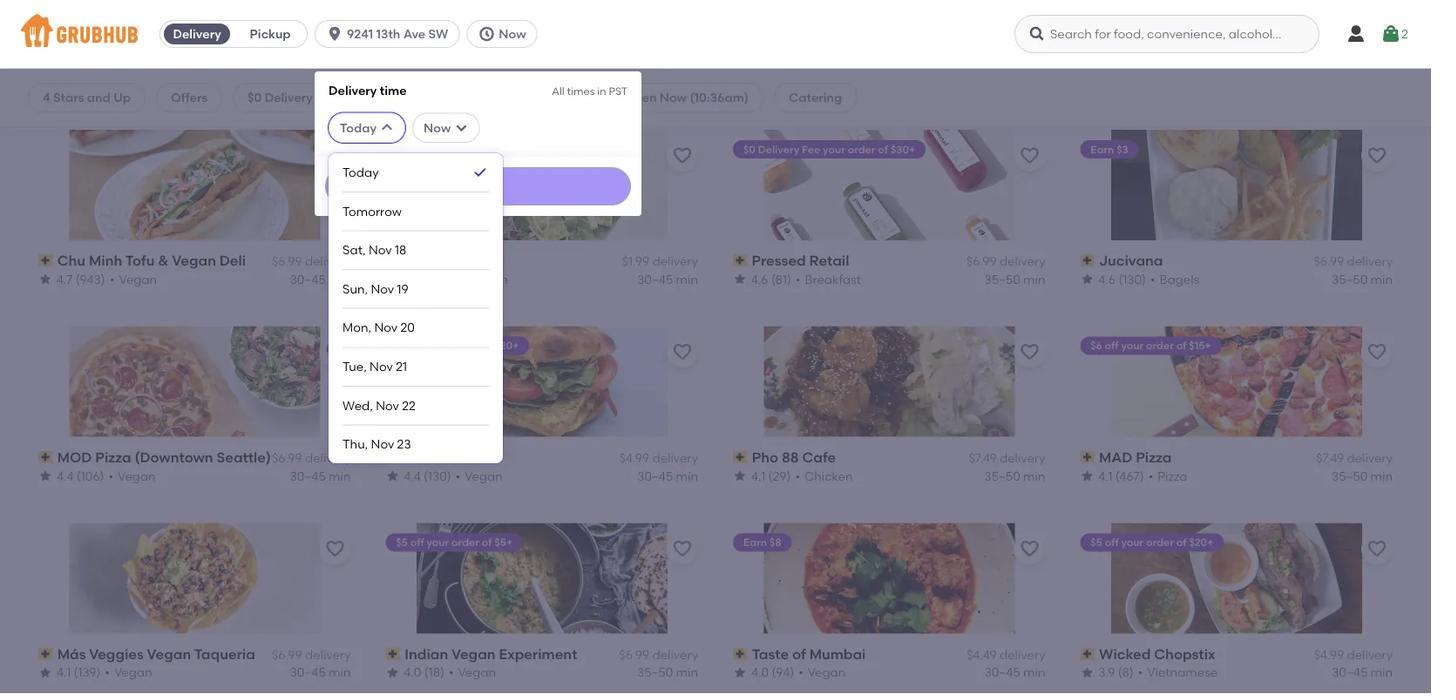Task type: vqa. For each thing, say whether or not it's contained in the screenshot.
(943)
yes



Task type: describe. For each thing, give the bounding box(es) containing it.
• for indian vegan experiment
[[449, 666, 454, 681]]

4.0 (18)
[[404, 666, 445, 681]]

$3
[[1117, 143, 1129, 155]]

30–45 min for cafe red
[[637, 469, 698, 484]]

now button
[[467, 20, 545, 48]]

subscription pass image for indian vegan experiment
[[386, 649, 401, 661]]

• for jucivana
[[1151, 272, 1156, 287]]

• bagels
[[1151, 272, 1200, 287]]

30–45 for wicked chopstix
[[1332, 666, 1368, 681]]

min for mod pizza (downtown seattle)
[[329, 469, 351, 484]]

(130) for jucivana
[[1119, 272, 1147, 287]]

update button
[[325, 167, 631, 206]]

veggies
[[89, 646, 144, 663]]

$6.99 delivery for mod pizza (downtown seattle)
[[272, 451, 351, 466]]

veggie grill
[[405, 252, 484, 269]]

star icon image for wicked chopstix
[[1081, 666, 1095, 680]]

$5+
[[495, 537, 513, 549]]

35–50 for jucivana
[[1332, 272, 1368, 287]]

delivery left time
[[329, 83, 377, 98]]

$0 for $0 delivery fee your order of $30+
[[744, 143, 756, 155]]

• breakfast
[[796, 272, 862, 287]]

less
[[436, 90, 462, 105]]

&
[[158, 252, 169, 269]]

and
[[87, 90, 111, 105]]

off for wicked
[[1105, 537, 1119, 549]]

$5 off your order of $5+
[[396, 537, 513, 549]]

30–45 min for wicked chopstix
[[1332, 666, 1393, 681]]

$7.49 delivery for mad pizza
[[1317, 451, 1393, 466]]

bagels
[[1160, 272, 1200, 287]]

$5 off your order of $20+ for chopstix
[[1091, 537, 1214, 549]]

your for mad pizza
[[1122, 340, 1144, 352]]

today for the left svg image
[[340, 120, 377, 135]]

35–50 min for pho 88 cafe
[[985, 469, 1046, 484]]

$6.99 for chu minh tofu & vegan deli
[[272, 254, 302, 269]]

proceed to checkout button
[[1094, 510, 1328, 542]]

$4.99 for wicked chopstix
[[1314, 648, 1344, 663]]

in
[[597, 85, 606, 97]]

subscription pass image for jucivana
[[1081, 255, 1096, 267]]

(106)
[[77, 469, 104, 484]]

88
[[782, 449, 799, 466]]

breakfast
[[805, 272, 862, 287]]

star icon image for pho 88 cafe
[[733, 469, 747, 483]]

veggie
[[405, 252, 452, 269]]

delivery inside button
[[173, 27, 221, 41]]

21
[[396, 359, 407, 374]]

$20+ for cafe red
[[495, 340, 519, 352]]

check icon image
[[472, 164, 489, 181]]

jucivana
[[1100, 252, 1164, 269]]

• vegan for vegan
[[449, 666, 496, 681]]

mad pizza
[[1100, 449, 1172, 466]]

vegan for indian vegan experiment
[[458, 666, 496, 681]]

svg image for 2
[[1381, 24, 1402, 44]]

nov for tue,
[[370, 359, 393, 374]]

pickup
[[250, 27, 291, 41]]

earn $3
[[1091, 143, 1129, 155]]

retail
[[810, 252, 850, 269]]

4.0 for taste of mumbai
[[752, 666, 769, 681]]

$0 delivery fee your order of $30+
[[744, 143, 916, 155]]

• vegan for of
[[799, 666, 846, 681]]

(467)
[[1116, 469, 1145, 484]]

$6.99 delivery for indian vegan experiment
[[619, 648, 698, 663]]

4.4 for mod pizza (downtown seattle)
[[57, 469, 74, 484]]

18
[[395, 243, 407, 258]]

off for mad
[[1105, 340, 1119, 352]]

(downtown
[[135, 449, 213, 466]]

$4.99 delivery for wicked chopstix
[[1314, 648, 1393, 663]]

$20+ for wicked chopstix
[[1190, 537, 1214, 549]]

2 horizontal spatial now
[[660, 90, 687, 105]]

23
[[397, 437, 411, 452]]

más
[[57, 646, 86, 663]]

times
[[567, 85, 595, 97]]

sun, nov 19
[[343, 282, 409, 296]]

mumbai
[[810, 646, 866, 663]]

4.7 for veggie grill
[[404, 272, 420, 287]]

vegan right the &
[[172, 252, 216, 269]]

0 horizontal spatial now
[[424, 120, 451, 135]]

1 cafe from the left
[[405, 449, 438, 466]]

sat,
[[343, 243, 366, 258]]

vegan right the veggies
[[147, 646, 191, 663]]

4.6 (130)
[[1099, 272, 1147, 287]]

star icon image for cafe red
[[386, 469, 400, 483]]

mad
[[1100, 449, 1133, 466]]

$1.99
[[622, 254, 650, 269]]

vegan for chu minh tofu & vegan deli
[[119, 272, 157, 287]]

• for más veggies vegan taqueria
[[105, 666, 110, 681]]

offers
[[171, 90, 208, 105]]

of left '$30+'
[[878, 143, 888, 155]]

0 horizontal spatial svg image
[[380, 121, 394, 135]]

mod pizza (downtown seattle)
[[57, 449, 271, 466]]

$0 for $0 delivery
[[248, 90, 262, 105]]

(81)
[[772, 272, 792, 287]]

seattle)
[[217, 449, 271, 466]]

tomorrow
[[343, 204, 402, 219]]

min for taste of mumbai
[[1024, 666, 1046, 681]]

13th
[[376, 27, 400, 41]]

9241
[[347, 27, 373, 41]]

• vietnamese
[[1139, 666, 1218, 681]]

pressed retail
[[752, 252, 850, 269]]

• for mad pizza
[[1149, 469, 1154, 484]]

save this restaurant image for wicked chopstix
[[1367, 539, 1388, 560]]

update
[[459, 180, 498, 193]]

• chicken
[[795, 469, 853, 484]]

$6.99 delivery for jucivana
[[1314, 254, 1393, 269]]

thu, nov 23
[[343, 437, 411, 452]]

$6
[[1091, 340, 1103, 352]]

30
[[353, 90, 368, 105]]

all
[[552, 85, 565, 97]]

now inside button
[[499, 27, 526, 41]]

$5 off your order of $20+ for red
[[396, 340, 519, 352]]

subscription pass image for cafe red
[[386, 452, 401, 464]]

$5 for wicked chopstix
[[1091, 537, 1103, 549]]

min for pressed retail
[[1024, 272, 1046, 287]]

earn $8
[[744, 537, 782, 549]]

list box inside main navigation navigation
[[343, 153, 489, 464]]

subscription pass image for chu minh tofu & vegan deli
[[38, 255, 54, 267]]

your for cafe red
[[427, 340, 449, 352]]

chicken
[[805, 469, 853, 484]]

• vegan for minh
[[110, 272, 157, 287]]

59 results
[[28, 95, 103, 114]]

4.7 for chu minh tofu & vegan deli
[[57, 272, 73, 287]]

save this restaurant image for mad pizza
[[1367, 342, 1388, 363]]

$7.49 delivery for pho 88 cafe
[[969, 451, 1046, 466]]

(10:36am)
[[690, 90, 749, 105]]

$7.49 for pho 88 cafe
[[969, 451, 997, 466]]

time
[[380, 83, 407, 98]]

of for wicked chopstix
[[1177, 537, 1187, 549]]

checkout
[[1216, 518, 1274, 533]]

wed,
[[343, 398, 373, 413]]

delivery button
[[161, 20, 234, 48]]

minutes
[[371, 90, 418, 105]]

2 horizontal spatial svg image
[[1029, 25, 1046, 43]]

of for indian vegan experiment
[[482, 537, 492, 549]]

thu,
[[343, 437, 368, 452]]

of up '(94)'
[[792, 646, 806, 663]]

(94)
[[772, 666, 794, 681]]

nov for wed,
[[376, 398, 399, 413]]

$4.99 delivery for cafe red
[[620, 451, 698, 466]]

delivery time
[[329, 83, 407, 98]]

30–45 min for chu minh tofu & vegan deli
[[290, 272, 351, 287]]

$4.49 delivery
[[967, 648, 1046, 663]]

off for cafe
[[411, 340, 424, 352]]

deli
[[220, 252, 246, 269]]

your for indian vegan experiment
[[427, 537, 449, 549]]

35–50 for pressed retail
[[985, 272, 1021, 287]]

4.7 (943)
[[57, 272, 105, 287]]

30–45 for chu minh tofu & vegan deli
[[290, 272, 326, 287]]

today option
[[343, 153, 489, 193]]

mon, nov 20
[[343, 321, 415, 335]]

$6.99 delivery for chu minh tofu & vegan deli
[[272, 254, 351, 269]]

min for wicked chopstix
[[1371, 666, 1393, 681]]

$4.49
[[967, 648, 997, 663]]

59
[[28, 95, 47, 114]]

star icon image for jucivana
[[1081, 272, 1095, 286]]

chu minh tofu & vegan deli
[[57, 252, 246, 269]]

9241 13th ave sw
[[347, 27, 448, 41]]

4.4 for cafe red
[[404, 469, 421, 484]]

fee
[[802, 143, 821, 155]]

min for mad pizza
[[1371, 469, 1393, 484]]

vegan for taste of mumbai
[[808, 666, 846, 681]]

35–50 for pho 88 cafe
[[985, 469, 1021, 484]]

chopstix
[[1155, 646, 1216, 663]]

star icon image for chu minh tofu & vegan deli
[[38, 272, 52, 286]]

9241 13th ave sw button
[[315, 20, 467, 48]]

indian
[[405, 646, 448, 663]]



Task type: locate. For each thing, give the bounding box(es) containing it.
• vegan down the red
[[456, 469, 503, 484]]

4.7 down chu
[[57, 272, 73, 287]]

of left $15+
[[1177, 340, 1187, 352]]

2 4.7 from the left
[[404, 272, 420, 287]]

subscription pass image left the más
[[38, 649, 54, 661]]

star icon image left 4.1 (467)
[[1081, 469, 1095, 483]]

$8
[[770, 537, 782, 549]]

35–50 min for mad pizza
[[1332, 469, 1393, 484]]

subscription pass image
[[386, 255, 401, 267], [733, 255, 749, 267], [1081, 255, 1096, 267], [733, 452, 749, 464], [38, 649, 54, 661], [386, 649, 401, 661]]

star icon image left '4.6 (81)'
[[733, 272, 747, 286]]

1 horizontal spatial $4.99
[[1314, 648, 1344, 663]]

all times in pst
[[552, 85, 628, 97]]

$7.49 delivery
[[969, 451, 1046, 466], [1317, 451, 1393, 466]]

order left $15+
[[1147, 340, 1174, 352]]

subscription pass image
[[38, 255, 54, 267], [38, 452, 54, 464], [386, 452, 401, 464], [1081, 452, 1096, 464], [733, 649, 749, 661], [1081, 649, 1096, 661]]

• for mod pizza (downtown seattle)
[[109, 469, 113, 484]]

star icon image for mod pizza (downtown seattle)
[[38, 469, 52, 483]]

taste of mumbai
[[752, 646, 866, 663]]

1 $7.49 delivery from the left
[[969, 451, 1046, 466]]

subscription pass image left chu
[[38, 255, 54, 267]]

today inside option
[[343, 165, 379, 180]]

4 stars and up
[[43, 90, 131, 105]]

off down 20
[[411, 340, 424, 352]]

• vegan down the indian vegan experiment
[[449, 666, 496, 681]]

• right (81)
[[796, 272, 801, 287]]

• vegan down taste of mumbai
[[799, 666, 846, 681]]

0 horizontal spatial $20+
[[495, 340, 519, 352]]

vegan for mod pizza (downtown seattle)
[[118, 469, 156, 484]]

vegan down tofu
[[119, 272, 157, 287]]

35–50 min for pressed retail
[[985, 272, 1046, 287]]

1 horizontal spatial $20+
[[1190, 537, 1214, 549]]

order down proceed
[[1147, 537, 1174, 549]]

star icon image down 23
[[386, 469, 400, 483]]

20
[[401, 321, 415, 335]]

1 horizontal spatial $7.49 delivery
[[1317, 451, 1393, 466]]

subscription pass image for pho 88 cafe
[[733, 452, 749, 464]]

pho 88 cafe
[[752, 449, 836, 466]]

nov left 20
[[374, 321, 398, 335]]

4.6 (81)
[[752, 272, 792, 287]]

1 horizontal spatial svg image
[[478, 25, 495, 43]]

delivery for wicked chopstix
[[1347, 648, 1393, 663]]

$4.99
[[620, 451, 650, 466], [1314, 648, 1344, 663]]

subscription pass image left indian
[[386, 649, 401, 661]]

0 horizontal spatial (130)
[[424, 469, 452, 484]]

off down 4.1 (467)
[[1105, 537, 1119, 549]]

nov left "19"
[[371, 282, 394, 296]]

min for indian vegan experiment
[[676, 666, 698, 681]]

sun,
[[343, 282, 368, 296]]

$0 down (10:36am)
[[744, 143, 756, 155]]

(130) down cafe red
[[424, 469, 452, 484]]

1 horizontal spatial now
[[499, 27, 526, 41]]

1 horizontal spatial 4.7
[[404, 272, 420, 287]]

(8)
[[1119, 666, 1134, 681]]

$7.49 for mad pizza
[[1317, 451, 1344, 466]]

4.6
[[752, 272, 769, 287], [1099, 272, 1116, 287]]

your for wicked chopstix
[[1122, 537, 1144, 549]]

star icon image for más veggies vegan taqueria
[[38, 666, 52, 680]]

$5 for cafe red
[[396, 340, 408, 352]]

• right the (106)
[[109, 469, 113, 484]]

35–50 min for jucivana
[[1332, 272, 1393, 287]]

subscription pass image for pressed retail
[[733, 255, 749, 267]]

1 horizontal spatial 4.6
[[1099, 272, 1116, 287]]

wed, nov 22
[[343, 398, 416, 413]]

4.7 (2961)
[[404, 272, 457, 287]]

$6.99 for más veggies vegan taqueria
[[272, 648, 302, 663]]

(130)
[[1119, 272, 1147, 287], [424, 469, 452, 484]]

(130) for cafe red
[[424, 469, 452, 484]]

• right (29)
[[795, 469, 800, 484]]

• vegan down tofu
[[110, 272, 157, 287]]

$30+
[[891, 143, 916, 155]]

4.1 down mad in the bottom of the page
[[1099, 469, 1113, 484]]

open now (10:36am)
[[624, 90, 749, 105]]

min for pho 88 cafe
[[1024, 469, 1046, 484]]

vegan down the indian vegan experiment
[[458, 666, 496, 681]]

pizza for mod
[[95, 449, 131, 466]]

1 vertical spatial today
[[343, 165, 379, 180]]

1 4.4 from the left
[[57, 469, 74, 484]]

4.7
[[57, 272, 73, 287], [404, 272, 420, 287]]

$1.99 delivery
[[622, 254, 698, 269]]

• for pho 88 cafe
[[795, 469, 800, 484]]

order left $5+
[[452, 537, 480, 549]]

1 horizontal spatial svg image
[[455, 121, 468, 135]]

2 $7.49 delivery from the left
[[1317, 451, 1393, 466]]

• vegan
[[110, 272, 157, 287], [461, 272, 508, 287], [109, 469, 156, 484], [456, 469, 503, 484], [105, 666, 152, 681], [449, 666, 496, 681], [799, 666, 846, 681]]

star icon image for mad pizza
[[1081, 469, 1095, 483]]

of for mad pizza
[[1177, 340, 1187, 352]]

star icon image
[[38, 272, 52, 286], [386, 272, 400, 286], [733, 272, 747, 286], [1081, 272, 1095, 286], [38, 469, 52, 483], [386, 469, 400, 483], [733, 469, 747, 483], [1081, 469, 1095, 483], [38, 666, 52, 680], [386, 666, 400, 680], [733, 666, 747, 680], [1081, 666, 1095, 680]]

vegan
[[172, 252, 216, 269], [119, 272, 157, 287], [470, 272, 508, 287], [118, 469, 156, 484], [465, 469, 503, 484], [147, 646, 191, 663], [452, 646, 496, 663], [114, 666, 152, 681], [458, 666, 496, 681], [808, 666, 846, 681]]

0 horizontal spatial $4.99 delivery
[[620, 451, 698, 466]]

subscription pass image for más veggies vegan taqueria
[[38, 649, 54, 661]]

star icon image left 4.1 (139)
[[38, 666, 52, 680]]

• for taste of mumbai
[[799, 666, 804, 681]]

30–45 for más veggies vegan taqueria
[[290, 666, 326, 681]]

0 horizontal spatial 4.4
[[57, 469, 74, 484]]

subscription pass image for wicked chopstix
[[1081, 649, 1096, 661]]

$6 off your order of $15+
[[1091, 340, 1212, 352]]

nov for mon,
[[374, 321, 398, 335]]

$5 off your order of $20+ down 20
[[396, 340, 519, 352]]

1 vertical spatial $5 off your order of $20+
[[1091, 537, 1214, 549]]

mod
[[57, 449, 92, 466]]

0 vertical spatial today
[[340, 120, 377, 135]]

sat, nov 18
[[343, 243, 407, 258]]

star icon image for indian vegan experiment
[[386, 666, 400, 680]]

stars
[[53, 90, 84, 105]]

(18)
[[425, 666, 445, 681]]

order for indian vegan experiment
[[452, 537, 480, 549]]

nov
[[369, 243, 392, 258], [371, 282, 394, 296], [374, 321, 398, 335], [370, 359, 393, 374], [376, 398, 399, 413], [371, 437, 394, 452]]

to
[[1201, 518, 1213, 533]]

• for wicked chopstix
[[1139, 666, 1143, 681]]

4.6 down jucivana
[[1099, 272, 1116, 287]]

svg image inside 9241 13th ave sw button
[[326, 25, 344, 43]]

4.4 (106)
[[57, 469, 104, 484]]

cafe up • chicken
[[802, 449, 836, 466]]

$5 off your order of $20+
[[396, 340, 519, 352], [1091, 537, 1214, 549]]

4.0 for indian vegan experiment
[[404, 666, 422, 681]]

main navigation navigation
[[0, 0, 1432, 695]]

ave
[[403, 27, 426, 41]]

nov left 23
[[371, 437, 394, 452]]

1 vertical spatial $0
[[744, 143, 756, 155]]

earn for jucivana
[[1091, 143, 1115, 155]]

indian vegan experiment
[[405, 646, 578, 663]]

pizza down mad pizza at bottom right
[[1158, 469, 1188, 484]]

• left "bagels"
[[1151, 272, 1156, 287]]

1 4.0 from the left
[[404, 666, 422, 681]]

subscription pass image right thu,
[[386, 452, 401, 464]]

of down proceed
[[1177, 537, 1187, 549]]

1 $7.49 from the left
[[969, 451, 997, 466]]

4.1 down pho
[[752, 469, 766, 484]]

delivery for más veggies vegan taqueria
[[305, 648, 351, 663]]

0 horizontal spatial 4.6
[[752, 272, 769, 287]]

4.1
[[752, 469, 766, 484], [1099, 469, 1113, 484], [57, 666, 71, 681]]

• for cafe red
[[456, 469, 461, 484]]

• right '(94)'
[[799, 666, 804, 681]]

0 horizontal spatial $5 off your order of $20+
[[396, 340, 519, 352]]

star icon image down "18"
[[386, 272, 400, 286]]

of left $5+
[[482, 537, 492, 549]]

star icon image left 4.6 (130)
[[1081, 272, 1095, 286]]

0 horizontal spatial $0
[[248, 90, 262, 105]]

pizza up the (106)
[[95, 449, 131, 466]]

nov left "18"
[[369, 243, 392, 258]]

• down minh
[[110, 272, 115, 287]]

1 horizontal spatial earn
[[1091, 143, 1115, 155]]

$5 off your order of $20+ down proceed
[[1091, 537, 1214, 549]]

nov left "21" at left
[[370, 359, 393, 374]]

today
[[340, 120, 377, 135], [343, 165, 379, 180]]

delivery left fee at top
[[758, 143, 800, 155]]

today up tomorrow
[[343, 165, 379, 180]]

order down (2961)
[[452, 340, 480, 352]]

• vegan for pizza
[[109, 469, 156, 484]]

0 vertical spatial $5 off your order of $20+
[[396, 340, 519, 352]]

subscription pass image up "19"
[[386, 255, 401, 267]]

1 horizontal spatial 4.4
[[404, 469, 421, 484]]

1 vertical spatial now
[[660, 90, 687, 105]]

2 horizontal spatial 4.1
[[1099, 469, 1113, 484]]

2
[[1402, 26, 1409, 41]]

0 vertical spatial $20+
[[495, 340, 519, 352]]

svg image
[[326, 25, 344, 43], [1029, 25, 1046, 43], [455, 121, 468, 135]]

• down the red
[[456, 469, 461, 484]]

(130) down jucivana
[[1119, 272, 1147, 287]]

svg image inside now button
[[478, 25, 495, 43]]

4.0 down taste on the bottom of the page
[[752, 666, 769, 681]]

1 vertical spatial $4.99
[[1314, 648, 1344, 663]]

nov for sun,
[[371, 282, 394, 296]]

1 4.7 from the left
[[57, 272, 73, 287]]

4.1 (467)
[[1099, 469, 1145, 484]]

off for indian
[[411, 537, 424, 549]]

or
[[421, 90, 433, 105]]

your
[[823, 143, 845, 155], [427, 340, 449, 352], [1122, 340, 1144, 352], [427, 537, 449, 549], [1122, 537, 1144, 549]]

4.1 for pho 88 cafe
[[752, 469, 766, 484]]

star icon image for veggie grill
[[386, 272, 400, 286]]

2 button
[[1381, 18, 1409, 50]]

2 4.4 from the left
[[404, 469, 421, 484]]

4.0
[[404, 666, 422, 681], [752, 666, 769, 681]]

$5 down 4.1 (467)
[[1091, 537, 1103, 549]]

vegan for veggie grill
[[470, 272, 508, 287]]

30–45 for veggie grill
[[637, 272, 673, 287]]

delivery down pickup button
[[265, 90, 313, 105]]

red
[[442, 449, 469, 466]]

0 vertical spatial $0
[[248, 90, 262, 105]]

taqueria
[[194, 646, 255, 663]]

2 cafe from the left
[[802, 449, 836, 466]]

3.9
[[1099, 666, 1116, 681]]

vegan down mod pizza (downtown seattle)
[[118, 469, 156, 484]]

delivery up offers
[[173, 27, 221, 41]]

(943)
[[76, 272, 105, 287]]

1 4.6 from the left
[[752, 272, 769, 287]]

• right "(18)"
[[449, 666, 454, 681]]

0 vertical spatial now
[[499, 27, 526, 41]]

star icon image left 4.0 (94)
[[733, 666, 747, 680]]

delivery for indian vegan experiment
[[653, 648, 698, 663]]

proceed
[[1148, 518, 1198, 533]]

(139)
[[74, 666, 101, 681]]

delivery for cafe red
[[653, 451, 698, 466]]

star icon image left the 4.1 (29)
[[733, 469, 747, 483]]

0 horizontal spatial $4.99
[[620, 451, 650, 466]]

wicked chopstix
[[1100, 646, 1216, 663]]

subscription pass image left wicked
[[1081, 649, 1096, 661]]

• vegan down mod pizza (downtown seattle)
[[109, 469, 156, 484]]

tue,
[[343, 359, 367, 374]]

$0 right offers
[[248, 90, 262, 105]]

vegan down the red
[[465, 469, 503, 484]]

min for más veggies vegan taqueria
[[329, 666, 351, 681]]

vegan right indian
[[452, 646, 496, 663]]

0 horizontal spatial svg image
[[326, 25, 344, 43]]

• vegan down the veggies
[[105, 666, 152, 681]]

grill
[[456, 252, 484, 269]]

star icon image for pressed retail
[[733, 272, 747, 286]]

delivery for mod pizza (downtown seattle)
[[305, 451, 351, 466]]

order for cafe red
[[452, 340, 480, 352]]

1 horizontal spatial $0
[[744, 143, 756, 155]]

0 horizontal spatial 4.1
[[57, 666, 71, 681]]

4.4 down cafe red
[[404, 469, 421, 484]]

chu
[[57, 252, 86, 269]]

delivery for taste of mumbai
[[1000, 648, 1046, 663]]

1 vertical spatial save this restaurant image
[[1367, 342, 1388, 363]]

• vegan for veggies
[[105, 666, 152, 681]]

0 vertical spatial $4.99 delivery
[[620, 451, 698, 466]]

save this restaurant button
[[320, 140, 351, 172], [667, 140, 698, 172], [1014, 140, 1046, 172], [1362, 140, 1393, 172], [320, 337, 351, 369], [667, 337, 698, 369], [1014, 337, 1046, 369], [1362, 337, 1393, 369], [320, 534, 351, 565], [667, 534, 698, 565], [1014, 534, 1046, 565], [1362, 534, 1393, 565]]

subscription pass image for taste of mumbai
[[733, 649, 749, 661]]

1 horizontal spatial 4.0
[[752, 666, 769, 681]]

subscription pass image for mod pizza (downtown seattle)
[[38, 452, 54, 464]]

star icon image left 4.7 (943) at the left top of page
[[38, 272, 52, 286]]

$6.99 delivery
[[272, 254, 351, 269], [967, 254, 1046, 269], [1314, 254, 1393, 269], [272, 451, 351, 466], [272, 648, 351, 663], [619, 648, 698, 663]]

subscription pass image left jucivana
[[1081, 255, 1096, 267]]

now down or
[[424, 120, 451, 135]]

delivery for chu minh tofu & vegan deli
[[305, 254, 351, 269]]

1 horizontal spatial $5 off your order of $20+
[[1091, 537, 1214, 549]]

4.1 for más veggies vegan taqueria
[[57, 666, 71, 681]]

cafe up 4.4 (130)
[[405, 449, 438, 466]]

0 vertical spatial earn
[[1091, 143, 1115, 155]]

delivery for pho 88 cafe
[[1000, 451, 1046, 466]]

min for jucivana
[[1371, 272, 1393, 287]]

1 vertical spatial $20+
[[1190, 537, 1214, 549]]

pho
[[752, 449, 779, 466]]

pizza for mad
[[1136, 449, 1172, 466]]

2 vertical spatial save this restaurant image
[[1367, 539, 1388, 560]]

1 vertical spatial (130)
[[424, 469, 452, 484]]

22
[[402, 398, 416, 413]]

2 4.0 from the left
[[752, 666, 769, 681]]

star icon image left 4.4 (106)
[[38, 469, 52, 483]]

$5 for indian vegan experiment
[[396, 537, 408, 549]]

off right the $6
[[1105, 340, 1119, 352]]

2 vertical spatial now
[[424, 120, 451, 135]]

• down grill
[[461, 272, 466, 287]]

vegan down grill
[[470, 272, 508, 287]]

$5 down 20
[[396, 340, 408, 352]]

30–45 min for veggie grill
[[637, 272, 698, 287]]

4.4 (130)
[[404, 469, 452, 484]]

1 horizontal spatial cafe
[[802, 449, 836, 466]]

2 $7.49 from the left
[[1317, 451, 1344, 466]]

4.6 for pressed retail
[[752, 272, 769, 287]]

30–45 min for mod pizza (downtown seattle)
[[290, 469, 351, 484]]

0 horizontal spatial 4.0
[[404, 666, 422, 681]]

0 horizontal spatial cafe
[[405, 449, 438, 466]]

• right (467)
[[1149, 469, 1154, 484]]

4.0 (94)
[[752, 666, 794, 681]]

list box
[[343, 153, 489, 464]]

today down 30
[[340, 120, 377, 135]]

4.4 down mod
[[57, 469, 74, 484]]

0 horizontal spatial $7.49
[[969, 451, 997, 466]]

4.4
[[57, 469, 74, 484], [404, 469, 421, 484]]

4.1 for mad pizza
[[1099, 469, 1113, 484]]

1 horizontal spatial $4.99 delivery
[[1314, 648, 1393, 663]]

$0 delivery
[[248, 90, 313, 105]]

today for check icon
[[343, 165, 379, 180]]

svg image for now
[[478, 25, 495, 43]]

1 horizontal spatial (130)
[[1119, 272, 1147, 287]]

1 vertical spatial $4.99 delivery
[[1314, 648, 1393, 663]]

subscription pass image left mad in the bottom of the page
[[1081, 452, 1096, 464]]

tue, nov 21
[[343, 359, 407, 374]]

(29)
[[769, 469, 791, 484]]

4.6 left (81)
[[752, 272, 769, 287]]

0 vertical spatial save this restaurant image
[[1020, 145, 1041, 166]]

grubhub+
[[523, 90, 584, 105]]

save this restaurant image
[[1020, 145, 1041, 166], [1367, 342, 1388, 363], [1367, 539, 1388, 560]]

pickup button
[[234, 20, 307, 48]]

4.1 down the más
[[57, 666, 71, 681]]

earn left $3 on the right of page
[[1091, 143, 1115, 155]]

30–45 min for taste of mumbai
[[985, 666, 1046, 681]]

• right (8)
[[1139, 666, 1143, 681]]

earn for taste of mumbai
[[744, 537, 767, 549]]

save this restaurant image
[[325, 145, 346, 166], [672, 145, 693, 166], [1367, 145, 1388, 166], [325, 342, 346, 363], [672, 342, 693, 363], [1020, 342, 1041, 363], [325, 539, 346, 560], [672, 539, 693, 560], [1020, 539, 1041, 560]]

sw
[[429, 27, 448, 41]]

3.9 (8)
[[1099, 666, 1134, 681]]

subscription pass image left taste on the bottom of the page
[[733, 649, 749, 661]]

minh
[[89, 252, 122, 269]]

star icon image for taste of mumbai
[[733, 666, 747, 680]]

vegan down the veggies
[[114, 666, 152, 681]]

0 vertical spatial $4.99
[[620, 451, 650, 466]]

off down 4.4 (130)
[[411, 537, 424, 549]]

svg image inside 2 button
[[1381, 24, 1402, 44]]

• right (139)
[[105, 666, 110, 681]]

4.7 down veggie
[[404, 272, 420, 287]]

subscription pass image left pressed at the top
[[733, 255, 749, 267]]

1 vertical spatial earn
[[744, 537, 767, 549]]

taste
[[752, 646, 789, 663]]

off
[[411, 340, 424, 352], [1105, 340, 1119, 352], [411, 537, 424, 549], [1105, 537, 1119, 549]]

list box containing today
[[343, 153, 489, 464]]

of down grill
[[482, 340, 492, 352]]

0 vertical spatial (130)
[[1119, 272, 1147, 287]]

0 horizontal spatial earn
[[744, 537, 767, 549]]

$6.99 for pressed retail
[[967, 254, 997, 269]]

$6.99 for indian vegan experiment
[[619, 648, 650, 663]]

nov for sat,
[[369, 243, 392, 258]]

star icon image left the 4.0 (18)
[[386, 666, 400, 680]]

vegan for cafe red
[[465, 469, 503, 484]]

order left '$30+'
[[848, 143, 876, 155]]

(2961)
[[423, 272, 457, 287]]

wicked
[[1100, 646, 1151, 663]]

4.0 left "(18)"
[[404, 666, 422, 681]]

• vegan down grill
[[461, 272, 508, 287]]

0 horizontal spatial $7.49 delivery
[[969, 451, 1046, 466]]

1 horizontal spatial $7.49
[[1317, 451, 1344, 466]]

2 4.6 from the left
[[1099, 272, 1116, 287]]

$4.99 for cafe red
[[620, 451, 650, 466]]

• for chu minh tofu & vegan deli
[[110, 272, 115, 287]]

0 horizontal spatial 4.7
[[57, 272, 73, 287]]

svg image
[[1381, 24, 1402, 44], [478, 25, 495, 43], [380, 121, 394, 135]]

• for pressed retail
[[796, 272, 801, 287]]

delivery for pressed retail
[[1000, 254, 1046, 269]]

1 horizontal spatial 4.1
[[752, 469, 766, 484]]

earn left $8
[[744, 537, 767, 549]]

2 horizontal spatial svg image
[[1381, 24, 1402, 44]]

pizza
[[95, 449, 131, 466], [1136, 449, 1172, 466], [1158, 469, 1188, 484]]



